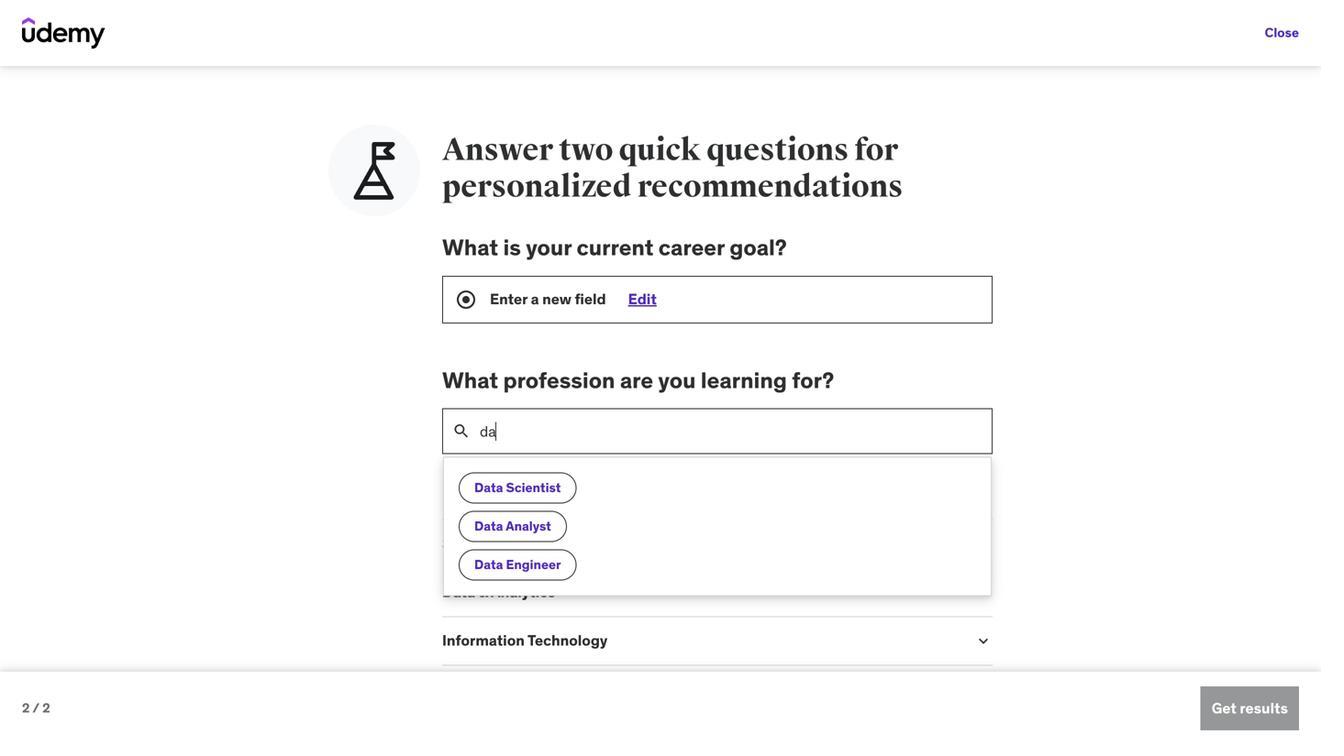 Task type: describe. For each thing, give the bounding box(es) containing it.
fields
[[577, 483, 623, 505]]

data scientist button
[[459, 473, 577, 504]]

recommended
[[68, 35, 227, 62]]

development
[[510, 534, 603, 553]]

engineer
[[506, 557, 561, 574]]

data engineer button
[[459, 550, 577, 581]]

answer
[[442, 131, 553, 169]]

results
[[1240, 700, 1288, 718]]

data for data engineer
[[474, 557, 503, 574]]

your
[[526, 234, 572, 262]]

get results
[[1212, 700, 1288, 718]]

questions
[[707, 131, 849, 169]]

Find a profession text field
[[480, 410, 992, 454]]

edit occupation
[[392, 393, 489, 410]]

explore popular fields
[[442, 483, 623, 505]]

/
[[32, 701, 40, 717]]

a
[[531, 290, 539, 309]]

0 vertical spatial you
[[267, 35, 304, 62]]

data analyst button
[[459, 512, 567, 543]]

current
[[577, 234, 654, 262]]

for?
[[792, 367, 834, 394]]

is
[[503, 234, 521, 262]]

edit button
[[628, 290, 657, 309]]

close button
[[1265, 15, 1299, 51]]

close
[[1265, 24, 1299, 41]]

software development button
[[442, 534, 960, 553]]

&
[[478, 583, 488, 602]]

1 horizontal spatial you
[[658, 367, 696, 394]]

profession
[[503, 367, 615, 394]]

personalized
[[442, 168, 632, 206]]

get
[[1212, 700, 1237, 718]]

information
[[442, 632, 525, 650]]

small image
[[974, 633, 993, 651]]

data for data scientist
[[474, 480, 503, 497]]

analyst
[[506, 519, 551, 535]]

data & analytics
[[442, 583, 555, 602]]

what for what is your current career goal?
[[442, 234, 498, 262]]

data scientist
[[474, 480, 561, 497]]

edit for edit occupation
[[392, 393, 417, 410]]

analytics
[[491, 583, 555, 602]]

are
[[620, 367, 653, 394]]

data engineer
[[474, 557, 561, 574]]

0 vertical spatial for
[[232, 35, 262, 62]]

data analyst
[[474, 519, 551, 535]]



Task type: locate. For each thing, give the bounding box(es) containing it.
small image
[[974, 535, 993, 554], [974, 584, 993, 602]]

popular
[[509, 483, 573, 505]]

0 vertical spatial edit
[[628, 290, 657, 309]]

data down explore
[[474, 519, 503, 535]]

learning
[[701, 367, 787, 394]]

0 horizontal spatial edit
[[392, 393, 417, 410]]

software development
[[442, 534, 603, 553]]

data inside button
[[474, 480, 503, 497]]

udemy image
[[22, 17, 106, 49]]

what up submit search icon
[[442, 367, 498, 394]]

what
[[442, 234, 498, 262], [442, 367, 498, 394]]

2 right /
[[42, 701, 50, 717]]

what left is
[[442, 234, 498, 262]]

0 horizontal spatial you
[[267, 35, 304, 62]]

1 small image from the top
[[974, 535, 993, 554]]

recommended for you
[[68, 35, 304, 62]]

what profession are you learning for?
[[442, 367, 834, 394]]

answer two quick questions for personalized recommendations
[[442, 131, 903, 206]]

submit search image
[[452, 423, 471, 441]]

2 2 from the left
[[42, 701, 50, 717]]

new
[[542, 290, 572, 309]]

technology
[[528, 632, 608, 650]]

for
[[232, 35, 262, 62], [855, 131, 898, 169]]

enter a new field
[[490, 290, 606, 309]]

enter
[[490, 290, 528, 309]]

quick
[[619, 131, 701, 169]]

data for data & analytics
[[442, 583, 475, 602]]

for inside answer two quick questions for personalized recommendations
[[855, 131, 898, 169]]

2
[[22, 701, 30, 717], [42, 701, 50, 717]]

1 horizontal spatial 2
[[42, 701, 50, 717]]

edit for edit
[[628, 290, 657, 309]]

data inside button
[[474, 519, 503, 535]]

1 vertical spatial what
[[442, 367, 498, 394]]

2 small image from the top
[[974, 584, 993, 602]]

data left &
[[442, 583, 475, 602]]

explore
[[442, 483, 505, 505]]

edit right field
[[628, 290, 657, 309]]

edit
[[628, 290, 657, 309], [392, 393, 417, 410]]

software
[[442, 534, 506, 553]]

0 vertical spatial small image
[[974, 535, 993, 554]]

scientist
[[506, 480, 561, 497]]

information technology
[[442, 632, 608, 650]]

1 vertical spatial small image
[[974, 584, 993, 602]]

1 2 from the left
[[22, 701, 30, 717]]

data inside "button"
[[474, 557, 503, 574]]

two
[[559, 131, 613, 169]]

information technology button
[[442, 632, 960, 650]]

0 vertical spatial what
[[442, 234, 498, 262]]

2 left /
[[22, 701, 30, 717]]

data for data analyst
[[474, 519, 503, 535]]

field
[[575, 290, 606, 309]]

occupation
[[420, 393, 489, 410]]

what for what profession are you learning for?
[[442, 367, 498, 394]]

0 horizontal spatial for
[[232, 35, 262, 62]]

2 / 2
[[22, 701, 50, 717]]

career
[[659, 234, 725, 262]]

1 horizontal spatial for
[[855, 131, 898, 169]]

get results button
[[1201, 687, 1299, 731]]

you
[[267, 35, 304, 62], [658, 367, 696, 394]]

data down software
[[474, 557, 503, 574]]

data & analytics button
[[442, 583, 960, 602]]

1 horizontal spatial edit
[[628, 290, 657, 309]]

edit left occupation
[[392, 393, 417, 410]]

data left "scientist" at the left bottom of the page
[[474, 480, 503, 497]]

what is your current career goal?
[[442, 234, 787, 262]]

2 what from the top
[[442, 367, 498, 394]]

0 horizontal spatial 2
[[22, 701, 30, 717]]

1 vertical spatial for
[[855, 131, 898, 169]]

data
[[474, 480, 503, 497], [474, 519, 503, 535], [474, 557, 503, 574], [442, 583, 475, 602]]

1 vertical spatial edit
[[392, 393, 417, 410]]

recommendations
[[637, 168, 903, 206]]

small image for software development
[[974, 535, 993, 554]]

goal?
[[730, 234, 787, 262]]

edit occupation button
[[392, 393, 489, 410]]

small image for data & analytics
[[974, 584, 993, 602]]

1 vertical spatial you
[[658, 367, 696, 394]]

1 what from the top
[[442, 234, 498, 262]]



Task type: vqa. For each thing, say whether or not it's contained in the screenshot.
goal?
yes



